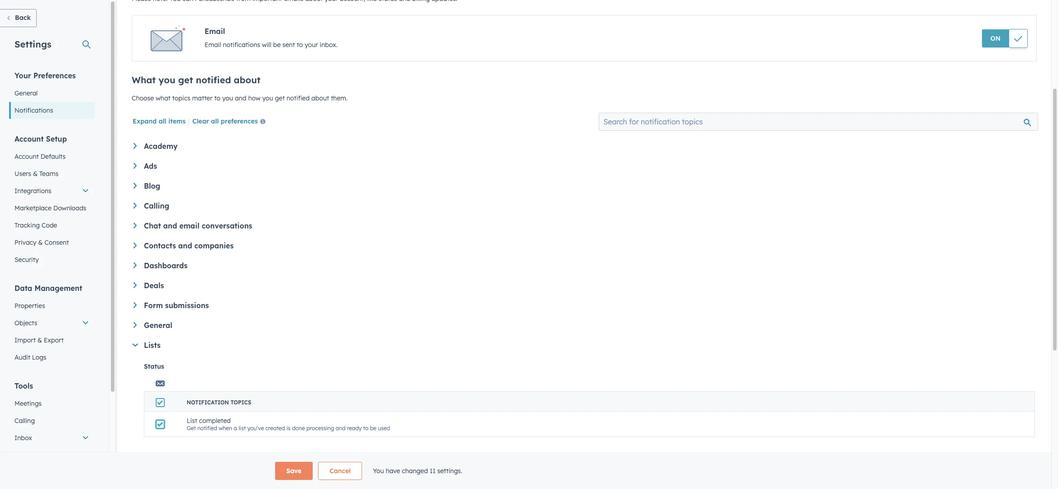 Task type: describe. For each thing, give the bounding box(es) containing it.
downloads
[[53, 204, 86, 212]]

done
[[292, 425, 305, 432]]

caret image for form submissions
[[134, 303, 137, 308]]

import
[[14, 337, 36, 345]]

form
[[144, 301, 163, 310]]

caret image for ads
[[134, 163, 137, 169]]

is
[[287, 425, 291, 432]]

objects button
[[9, 315, 95, 332]]

general link
[[9, 85, 95, 102]]

0 horizontal spatial you
[[159, 74, 176, 86]]

your preferences element
[[9, 71, 95, 119]]

import & export link
[[9, 332, 95, 349]]

on
[[991, 34, 1001, 43]]

notifications
[[14, 106, 53, 115]]

1 vertical spatial notified
[[287, 94, 310, 102]]

lists button
[[132, 341, 1036, 350]]

blog
[[144, 182, 160, 191]]

privacy & consent
[[14, 239, 69, 247]]

audit
[[14, 354, 30, 362]]

deals
[[144, 281, 164, 290]]

1 horizontal spatial about
[[312, 94, 329, 102]]

2 horizontal spatial you
[[262, 94, 273, 102]]

integrations button
[[9, 183, 95, 200]]

marketplace downloads link
[[9, 200, 95, 217]]

1 vertical spatial general
[[144, 321, 172, 330]]

email notifications will be sent to your inbox.
[[205, 41, 338, 49]]

teams
[[39, 170, 58, 178]]

account defaults link
[[9, 148, 95, 165]]

notified for you
[[196, 74, 231, 86]]

lists
[[144, 341, 161, 350]]

notification topics
[[187, 399, 251, 406]]

save
[[286, 467, 302, 476]]

properties link
[[9, 298, 95, 315]]

deals button
[[134, 281, 1036, 290]]

0 horizontal spatial to
[[214, 94, 221, 102]]

users & teams
[[14, 170, 58, 178]]

objects
[[14, 319, 37, 327]]

back link
[[0, 9, 37, 27]]

your preferences
[[14, 71, 76, 80]]

1 horizontal spatial you
[[222, 94, 233, 102]]

0 vertical spatial about
[[234, 74, 261, 86]]

chat and email conversations
[[144, 221, 252, 231]]

marketplace downloads
[[14, 204, 86, 212]]

audit logs link
[[9, 349, 95, 366]]

what you get notified about
[[132, 74, 261, 86]]

what
[[132, 74, 156, 86]]

caret image for dashboards
[[134, 263, 137, 268]]

users
[[14, 170, 31, 178]]

how
[[248, 94, 261, 102]]

properties
[[14, 302, 45, 310]]

management
[[35, 284, 82, 293]]

meetings link
[[9, 395, 95, 413]]

email
[[179, 221, 200, 231]]

marketplace
[[14, 204, 52, 212]]

you have changed 11 settings.
[[373, 467, 463, 476]]

calling link
[[9, 413, 95, 430]]

inbox button
[[9, 430, 95, 447]]

blog button
[[134, 182, 1036, 191]]

calling inside tools element
[[14, 417, 35, 425]]

choose what topics matter to you and how you get notified about them.
[[132, 94, 348, 102]]

and inside the list completed get notified when a list you've created is done processing and ready to be used
[[336, 425, 346, 432]]

Search for notification topics search field
[[599, 113, 1039, 131]]

dashboards button
[[134, 261, 1036, 270]]

0 vertical spatial get
[[178, 74, 193, 86]]

clear
[[192, 117, 209, 125]]

sent
[[283, 41, 295, 49]]

caret image for calling
[[134, 203, 137, 209]]

tracking code link
[[9, 217, 95, 234]]

clear all preferences button
[[192, 117, 269, 128]]

cancel
[[330, 467, 351, 476]]

status
[[144, 363, 164, 371]]

notification
[[187, 399, 229, 406]]

created
[[266, 425, 285, 432]]

submissions
[[165, 301, 209, 310]]

caret image for academy
[[134, 143, 137, 149]]

export
[[44, 337, 64, 345]]

expand
[[133, 117, 157, 125]]

processing
[[307, 425, 334, 432]]

ready
[[347, 425, 362, 432]]

expand all items
[[133, 117, 186, 125]]

preferences
[[33, 71, 76, 80]]

audit logs
[[14, 354, 46, 362]]

& for export
[[37, 337, 42, 345]]

expand all items button
[[133, 117, 186, 125]]

& for teams
[[33, 170, 38, 178]]

account for account setup
[[14, 135, 44, 144]]

contacts
[[144, 241, 176, 250]]



Task type: locate. For each thing, give the bounding box(es) containing it.
be left used
[[370, 425, 377, 432]]

settings
[[14, 38, 51, 50]]

privacy
[[14, 239, 36, 247]]

account up 'users'
[[14, 153, 39, 161]]

academy button
[[134, 142, 1036, 151]]

caret image left contacts
[[134, 243, 137, 249]]

0 horizontal spatial be
[[273, 41, 281, 49]]

companies
[[194, 241, 234, 250]]

0 vertical spatial notified
[[196, 74, 231, 86]]

2 vertical spatial &
[[37, 337, 42, 345]]

data management
[[14, 284, 82, 293]]

privacy & consent link
[[9, 234, 95, 251]]

caret image inside blog dropdown button
[[134, 183, 137, 189]]

to
[[297, 41, 303, 49], [214, 94, 221, 102], [363, 425, 369, 432]]

0 vertical spatial be
[[273, 41, 281, 49]]

calling up inbox
[[14, 417, 35, 425]]

calling up chat
[[144, 202, 169, 211]]

general inside your preferences element
[[14, 89, 38, 97]]

chat
[[144, 221, 161, 231]]

1 vertical spatial email
[[205, 41, 221, 49]]

0 horizontal spatial get
[[178, 74, 193, 86]]

caret image left academy
[[134, 143, 137, 149]]

caret image inside chat and email conversations 'dropdown button'
[[134, 223, 137, 229]]

get right how
[[275, 94, 285, 102]]

& right 'users'
[[33, 170, 38, 178]]

and left how
[[235, 94, 247, 102]]

to right sent
[[297, 41, 303, 49]]

and right chat
[[163, 221, 177, 231]]

0 horizontal spatial calling
[[14, 417, 35, 425]]

account setup
[[14, 135, 67, 144]]

1 vertical spatial about
[[312, 94, 329, 102]]

contacts and companies
[[144, 241, 234, 250]]

you up what
[[159, 74, 176, 86]]

marketing button
[[9, 447, 95, 464]]

& for consent
[[38, 239, 43, 247]]

2 horizontal spatial to
[[363, 425, 369, 432]]

defaults
[[41, 153, 66, 161]]

you right how
[[262, 94, 273, 102]]

contacts and companies button
[[134, 241, 1036, 250]]

1 horizontal spatial all
[[211, 117, 219, 125]]

0 vertical spatial general
[[14, 89, 38, 97]]

setup
[[46, 135, 67, 144]]

1 vertical spatial to
[[214, 94, 221, 102]]

be inside the list completed get notified when a list you've created is done processing and ready to be used
[[370, 425, 377, 432]]

ads button
[[134, 162, 1036, 171]]

email up notifications
[[205, 27, 225, 36]]

general down "form"
[[144, 321, 172, 330]]

0 vertical spatial topics
[[172, 94, 191, 102]]

2 vertical spatial to
[[363, 425, 369, 432]]

1 caret image from the top
[[134, 183, 137, 189]]

general button
[[134, 321, 1036, 330]]

caret image for blog
[[134, 183, 137, 189]]

get up matter
[[178, 74, 193, 86]]

caret image inside calling dropdown button
[[134, 203, 137, 209]]

all
[[159, 117, 167, 125], [211, 117, 219, 125]]

4 caret image from the top
[[134, 283, 137, 288]]

save button
[[275, 462, 313, 481]]

list
[[187, 417, 197, 425]]

0 vertical spatial to
[[297, 41, 303, 49]]

and down email
[[178, 241, 192, 250]]

security
[[14, 256, 39, 264]]

all for expand
[[159, 117, 167, 125]]

1 email from the top
[[205, 27, 225, 36]]

dashboards
[[144, 261, 188, 270]]

0 vertical spatial account
[[14, 135, 44, 144]]

1 vertical spatial &
[[38, 239, 43, 247]]

get
[[178, 74, 193, 86], [275, 94, 285, 102]]

caret image inside ads dropdown button
[[134, 163, 137, 169]]

caret image for contacts and companies
[[134, 243, 137, 249]]

tracking code
[[14, 221, 57, 230]]

caret image for deals
[[134, 283, 137, 288]]

security link
[[9, 251, 95, 269]]

all for clear
[[211, 117, 219, 125]]

your
[[305, 41, 318, 49]]

cancel button
[[319, 462, 362, 481]]

used
[[378, 425, 390, 432]]

account for account defaults
[[14, 153, 39, 161]]

settings.
[[438, 467, 463, 476]]

& right privacy
[[38, 239, 43, 247]]

1 vertical spatial calling
[[14, 417, 35, 425]]

choose
[[132, 94, 154, 102]]

notified right get
[[198, 425, 217, 432]]

11
[[430, 467, 436, 476]]

users & teams link
[[9, 165, 95, 183]]

data management element
[[9, 284, 95, 366]]

you up clear all preferences
[[222, 94, 233, 102]]

2 caret image from the top
[[134, 203, 137, 209]]

0 horizontal spatial general
[[14, 89, 38, 97]]

about up how
[[234, 74, 261, 86]]

caret image inside 'form submissions' dropdown button
[[134, 303, 137, 308]]

caret image inside contacts and companies dropdown button
[[134, 243, 137, 249]]

& left 'export'
[[37, 337, 42, 345]]

caret image left ads in the top left of the page
[[134, 163, 137, 169]]

1 vertical spatial topics
[[231, 399, 251, 406]]

all left the items
[[159, 117, 167, 125]]

notifications
[[223, 41, 260, 49]]

chat and email conversations button
[[134, 221, 1036, 231]]

consent
[[45, 239, 69, 247]]

caret image inside lists dropdown button
[[132, 344, 138, 347]]

you
[[373, 467, 384, 476]]

caret image inside dashboards dropdown button
[[134, 263, 137, 268]]

caret image inside "deals" dropdown button
[[134, 283, 137, 288]]

2 all from the left
[[211, 117, 219, 125]]

1 horizontal spatial be
[[370, 425, 377, 432]]

tracking
[[14, 221, 40, 230]]

be right will
[[273, 41, 281, 49]]

list
[[239, 425, 246, 432]]

tools element
[[9, 381, 95, 490]]

logs
[[32, 354, 46, 362]]

integrations
[[14, 187, 51, 195]]

email left notifications
[[205, 41, 221, 49]]

1 horizontal spatial to
[[297, 41, 303, 49]]

notified inside the list completed get notified when a list you've created is done processing and ready to be used
[[198, 425, 217, 432]]

caret image inside the academy dropdown button
[[134, 143, 137, 149]]

calling
[[144, 202, 169, 211], [14, 417, 35, 425]]

email for email notifications will be sent to your inbox.
[[205, 41, 221, 49]]

caret image
[[134, 143, 137, 149], [134, 163, 137, 169], [134, 223, 137, 229], [134, 243, 137, 249], [134, 303, 137, 308], [132, 344, 138, 347]]

form submissions
[[144, 301, 209, 310]]

meetings
[[14, 400, 42, 408]]

calling button
[[134, 202, 1036, 211]]

clear all preferences
[[192, 117, 258, 125]]

account
[[14, 135, 44, 144], [14, 153, 39, 161]]

items
[[168, 117, 186, 125]]

to right matter
[[214, 94, 221, 102]]

caret image for chat and email conversations
[[134, 223, 137, 229]]

matter
[[192, 94, 213, 102]]

a
[[234, 425, 237, 432]]

form submissions button
[[134, 301, 1036, 310]]

tools
[[14, 382, 33, 391]]

notified for completed
[[198, 425, 217, 432]]

account up account defaults
[[14, 135, 44, 144]]

topics
[[172, 94, 191, 102], [231, 399, 251, 406]]

when
[[219, 425, 232, 432]]

to right ready on the bottom
[[363, 425, 369, 432]]

import & export
[[14, 337, 64, 345]]

email for email
[[205, 27, 225, 36]]

ads
[[144, 162, 157, 171]]

caret image
[[134, 183, 137, 189], [134, 203, 137, 209], [134, 263, 137, 268], [134, 283, 137, 288], [134, 322, 137, 328]]

1 horizontal spatial calling
[[144, 202, 169, 211]]

academy
[[144, 142, 178, 151]]

& inside data management element
[[37, 337, 42, 345]]

have
[[386, 467, 400, 476]]

and left ready on the bottom
[[336, 425, 346, 432]]

0 vertical spatial email
[[205, 27, 225, 36]]

1 account from the top
[[14, 135, 44, 144]]

1 vertical spatial be
[[370, 425, 377, 432]]

1 all from the left
[[159, 117, 167, 125]]

caret image left the lists
[[132, 344, 138, 347]]

all right the clear
[[211, 117, 219, 125]]

1 horizontal spatial topics
[[231, 399, 251, 406]]

account setup element
[[9, 134, 95, 269]]

notified
[[196, 74, 231, 86], [287, 94, 310, 102], [198, 425, 217, 432]]

2 account from the top
[[14, 153, 39, 161]]

topics right what
[[172, 94, 191, 102]]

will
[[262, 41, 272, 49]]

general down your at the top of page
[[14, 89, 38, 97]]

3 caret image from the top
[[134, 263, 137, 268]]

1 vertical spatial account
[[14, 153, 39, 161]]

2 vertical spatial notified
[[198, 425, 217, 432]]

all inside "button"
[[211, 117, 219, 125]]

1 horizontal spatial get
[[275, 94, 285, 102]]

your
[[14, 71, 31, 80]]

1 vertical spatial get
[[275, 94, 285, 102]]

caret image left chat
[[134, 223, 137, 229]]

0 horizontal spatial about
[[234, 74, 261, 86]]

preferences
[[221, 117, 258, 125]]

caret image left "form"
[[134, 303, 137, 308]]

caret image for lists
[[132, 344, 138, 347]]

0 horizontal spatial topics
[[172, 94, 191, 102]]

5 caret image from the top
[[134, 322, 137, 328]]

be
[[273, 41, 281, 49], [370, 425, 377, 432]]

notified up matter
[[196, 74, 231, 86]]

inbox.
[[320, 41, 338, 49]]

to inside the list completed get notified when a list you've created is done processing and ready to be used
[[363, 425, 369, 432]]

2 email from the top
[[205, 41, 221, 49]]

changed
[[402, 467, 428, 476]]

back
[[15, 14, 31, 22]]

notified left them.
[[287, 94, 310, 102]]

0 vertical spatial calling
[[144, 202, 169, 211]]

1 horizontal spatial general
[[144, 321, 172, 330]]

notifications link
[[9, 102, 95, 119]]

0 vertical spatial &
[[33, 170, 38, 178]]

0 horizontal spatial all
[[159, 117, 167, 125]]

you've
[[248, 425, 264, 432]]

them.
[[331, 94, 348, 102]]

about left them.
[[312, 94, 329, 102]]

completed
[[199, 417, 231, 425]]

topics up list
[[231, 399, 251, 406]]

what
[[156, 94, 171, 102]]

caret image for general
[[134, 322, 137, 328]]

caret image inside 'general' dropdown button
[[134, 322, 137, 328]]

general
[[14, 89, 38, 97], [144, 321, 172, 330]]



Task type: vqa. For each thing, say whether or not it's contained in the screenshot.
&
yes



